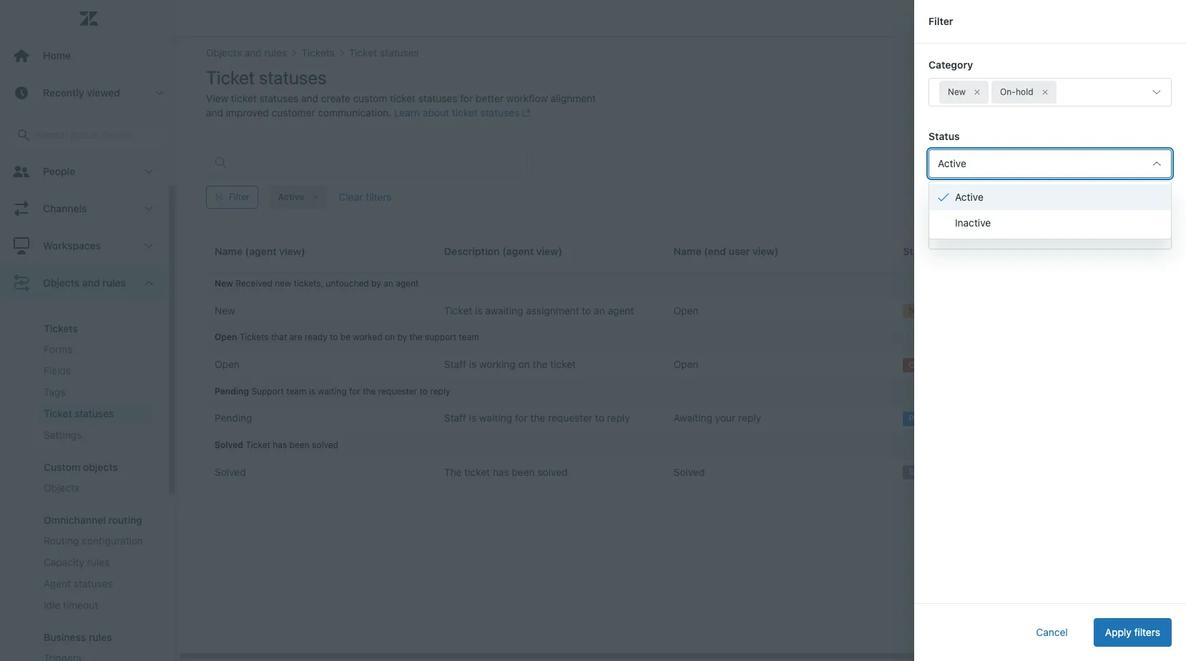 Task type: vqa. For each thing, say whether or not it's contained in the screenshot.
topmost customer
no



Task type: describe. For each thing, give the bounding box(es) containing it.
configuration
[[82, 535, 143, 547]]

routing configuration link
[[38, 531, 152, 552]]

settings link
[[38, 425, 152, 446]]

apply
[[1105, 627, 1131, 639]]

idle
[[44, 599, 60, 612]]

objects and rules
[[43, 277, 126, 289]]

fields link
[[38, 361, 152, 382]]

cancel button
[[1025, 619, 1079, 647]]

capacity
[[44, 557, 84, 569]]

on-
[[1000, 87, 1016, 97]]

objects and rules button
[[0, 265, 166, 302]]

fields element
[[44, 364, 71, 378]]

tickets
[[44, 323, 78, 335]]

on-hold option
[[992, 81, 1056, 104]]

rules for business rules
[[89, 632, 112, 644]]

tickets element
[[44, 323, 78, 335]]

settings
[[44, 429, 82, 441]]

new
[[948, 87, 966, 97]]

apply filters button
[[1094, 619, 1172, 647]]

agent statuses link
[[38, 574, 152, 595]]

ticket
[[44, 408, 72, 420]]

hold
[[1016, 87, 1033, 97]]

filter dialog
[[914, 0, 1186, 662]]

tree item inside primary element
[[0, 265, 166, 662]]

objects element
[[44, 481, 79, 496]]

routing configuration
[[44, 535, 143, 547]]

remove image for new
[[973, 88, 981, 97]]

and
[[82, 277, 100, 289]]

ticket statuses
[[44, 408, 114, 420]]

status
[[929, 130, 960, 142]]

category
[[929, 59, 973, 71]]

filters
[[1134, 627, 1160, 639]]

primary element
[[0, 0, 177, 662]]

none search field inside primary element
[[1, 121, 175, 150]]

statuses for ticket statuses
[[75, 408, 114, 420]]

active
[[955, 191, 984, 203]]

type element
[[929, 221, 1172, 250]]

business rules
[[44, 632, 112, 644]]

objects for objects
[[44, 482, 79, 494]]

capacity rules
[[44, 557, 110, 569]]

filter
[[929, 15, 953, 27]]

idle timeout
[[44, 599, 98, 612]]

agent statuses element
[[44, 577, 113, 592]]



Task type: locate. For each thing, give the bounding box(es) containing it.
statuses
[[75, 408, 114, 420], [74, 578, 113, 590]]

triggers element
[[44, 652, 82, 662]]

active option
[[929, 185, 1171, 210]]

0 horizontal spatial remove image
[[973, 88, 981, 97]]

fields
[[44, 365, 71, 377]]

objects and rules group
[[0, 302, 166, 662]]

1 vertical spatial statuses
[[74, 578, 113, 590]]

idle timeout element
[[44, 599, 98, 613]]

remove image inside on-hold option
[[1041, 88, 1049, 97]]

objects link
[[38, 478, 152, 499]]

rules right and on the left top of page
[[102, 277, 126, 289]]

ticket statuses element
[[44, 407, 114, 421]]

agent
[[44, 578, 71, 590]]

tags element
[[44, 386, 65, 400]]

0 vertical spatial statuses
[[75, 408, 114, 420]]

remove image right hold at top
[[1041, 88, 1049, 97]]

capacity rules link
[[38, 552, 152, 574]]

2 remove image from the left
[[1041, 88, 1049, 97]]

2 vertical spatial rules
[[89, 632, 112, 644]]

omnichannel routing
[[44, 514, 142, 526]]

objects inside group
[[44, 482, 79, 494]]

remove image for on-hold
[[1041, 88, 1049, 97]]

capacity rules element
[[44, 556, 110, 570]]

cancel
[[1036, 627, 1068, 639]]

inactive
[[955, 217, 991, 229]]

tags link
[[38, 382, 152, 403]]

objects down custom
[[44, 482, 79, 494]]

objects
[[83, 461, 118, 474]]

1 vertical spatial objects
[[44, 482, 79, 494]]

category element
[[929, 78, 1172, 107]]

status element
[[929, 150, 1172, 178]]

1 vertical spatial rules
[[87, 557, 110, 569]]

rules
[[102, 277, 126, 289], [87, 557, 110, 569], [89, 632, 112, 644]]

routing configuration element
[[44, 534, 143, 549]]

type
[[929, 202, 952, 214]]

tree item containing objects and rules
[[0, 265, 166, 662]]

tree item
[[0, 265, 166, 662]]

timeout
[[63, 599, 98, 612]]

status list box
[[929, 181, 1172, 240]]

forms element
[[44, 343, 73, 357]]

objects inside dropdown button
[[43, 277, 80, 289]]

routing
[[108, 514, 142, 526]]

custom objects
[[44, 461, 118, 474]]

forms link
[[38, 339, 152, 361]]

statuses down tags link
[[75, 408, 114, 420]]

custom objects element
[[44, 461, 118, 474]]

agent statuses
[[44, 578, 113, 590]]

statuses inside "link"
[[74, 578, 113, 590]]

idle timeout link
[[38, 595, 152, 617]]

forms
[[44, 343, 73, 356]]

settings element
[[44, 428, 82, 443]]

new option
[[939, 81, 989, 104]]

None search field
[[1, 121, 175, 150]]

objects left and on the left top of page
[[43, 277, 80, 289]]

ticket statuses link
[[38, 403, 152, 425]]

statuses for agent statuses
[[74, 578, 113, 590]]

Status field
[[938, 157, 1145, 170]]

objects for objects and rules
[[43, 277, 80, 289]]

remove image
[[973, 88, 981, 97], [1041, 88, 1049, 97]]

rules inside dropdown button
[[102, 277, 126, 289]]

rules down routing configuration link
[[87, 557, 110, 569]]

tags
[[44, 386, 65, 398]]

routing
[[44, 535, 79, 547]]

apply filters
[[1105, 627, 1160, 639]]

rules for capacity rules
[[87, 557, 110, 569]]

statuses down "capacity rules" link on the left of page
[[74, 578, 113, 590]]

remove image inside new option
[[973, 88, 981, 97]]

business rules element
[[44, 632, 112, 644]]

omnichannel routing element
[[44, 514, 142, 526]]

custom
[[44, 461, 80, 474]]

on-hold
[[1000, 87, 1033, 97]]

remove image right the new
[[973, 88, 981, 97]]

business
[[44, 632, 86, 644]]

1 remove image from the left
[[973, 88, 981, 97]]

rules down idle timeout 'link'
[[89, 632, 112, 644]]

objects
[[43, 277, 80, 289], [44, 482, 79, 494]]

Search Admin Center field
[[35, 129, 159, 142]]

0 vertical spatial rules
[[102, 277, 126, 289]]

1 horizontal spatial remove image
[[1041, 88, 1049, 97]]

omnichannel
[[44, 514, 106, 526]]

0 vertical spatial objects
[[43, 277, 80, 289]]



